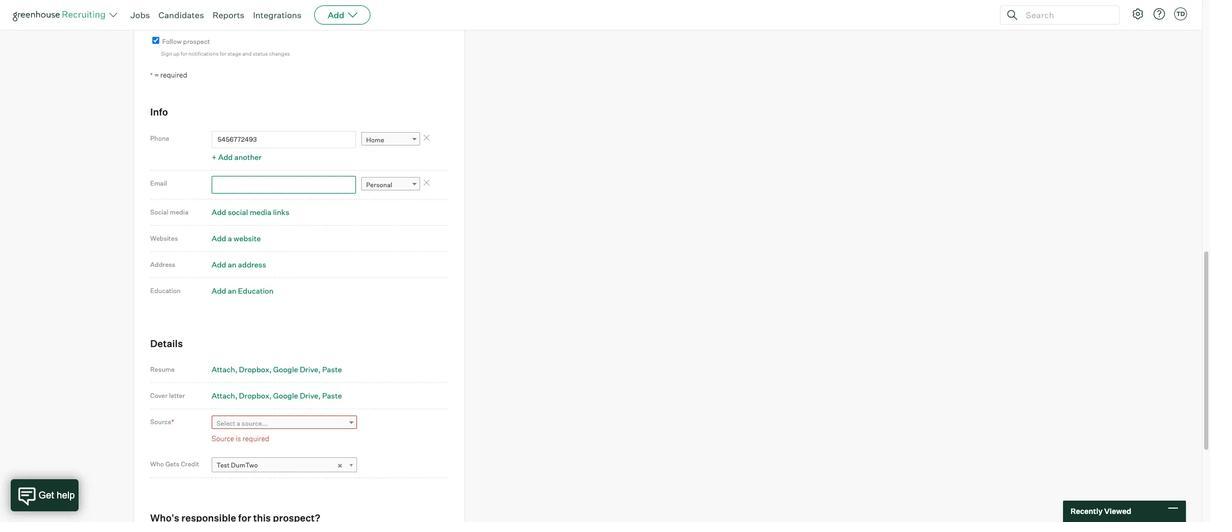 Task type: vqa. For each thing, say whether or not it's contained in the screenshot.
in
no



Task type: describe. For each thing, give the bounding box(es) containing it.
required for source is required
[[243, 435, 270, 443]]

greenhouse recruiting image
[[13, 9, 109, 21]]

a for select
[[237, 420, 240, 428]]

google drive link for cover letter
[[273, 391, 321, 400]]

configure image
[[1132, 7, 1145, 20]]

websites
[[150, 234, 178, 242]]

personal link
[[362, 177, 420, 193]]

add an education
[[212, 286, 274, 295]]

changes
[[269, 50, 290, 57]]

follow prospect
[[162, 37, 210, 45]]

test
[[217, 461, 230, 469]]

reports link
[[213, 10, 245, 20]]

add an address
[[212, 260, 266, 269]]

dropbox link for resume
[[239, 365, 272, 374]]

links
[[273, 207, 290, 216]]

dropbox link for cover letter
[[239, 391, 272, 400]]

1 horizontal spatial media
[[250, 207, 272, 216]]

+ add another link
[[212, 153, 262, 162]]

add an address link
[[212, 260, 266, 269]]

home link
[[362, 132, 420, 148]]

reports
[[213, 10, 245, 20]]

=
[[154, 71, 159, 79]]

jobs
[[131, 10, 150, 20]]

+ add another
[[212, 153, 262, 162]]

letter
[[169, 392, 185, 400]]

years
[[169, 8, 187, 17]]

details
[[150, 337, 183, 349]]

add a website
[[212, 234, 261, 243]]

integrations
[[253, 10, 302, 20]]

source is required
[[212, 435, 270, 443]]

paste link for cover letter
[[322, 391, 342, 400]]

up
[[173, 50, 180, 57]]

who gets credit
[[150, 460, 199, 468]]

1 vertical spatial *
[[172, 418, 174, 426]]

cover
[[150, 392, 168, 400]]

personal
[[366, 181, 393, 189]]

add for add a website
[[212, 234, 226, 243]]

attach for cover letter
[[212, 391, 235, 400]]

test dumtwo
[[217, 461, 258, 469]]

add an education link
[[212, 286, 274, 295]]

td
[[1177, 10, 1186, 18]]

experience
[[188, 8, 224, 17]]

td button
[[1175, 7, 1188, 20]]

Follow prospect checkbox
[[152, 37, 159, 44]]

is
[[236, 435, 241, 443]]

social
[[150, 208, 169, 216]]

2
[[164, 8, 168, 17]]

a for add
[[228, 234, 232, 243]]

test dumtwo link
[[212, 457, 357, 473]]

jobs link
[[131, 10, 150, 20]]

notifications
[[189, 50, 219, 57]]

source...
[[242, 420, 268, 428]]

add for add an address
[[212, 260, 226, 269]]

select
[[217, 420, 235, 428]]

paste for resume
[[322, 365, 342, 374]]

dropbox for resume
[[239, 365, 270, 374]]

address
[[150, 260, 175, 268]]

candidates link
[[159, 10, 204, 20]]

sign up for notifications for stage and status changes
[[161, 50, 290, 57]]

0 horizontal spatial media
[[170, 208, 189, 216]]

email
[[150, 179, 167, 187]]

select a source... link
[[212, 416, 357, 431]]

source for source is required
[[212, 435, 234, 443]]



Task type: locate. For each thing, give the bounding box(es) containing it.
2 google drive link from the top
[[273, 391, 321, 400]]

an for education
[[228, 286, 237, 295]]

1 vertical spatial an
[[228, 286, 237, 295]]

an left address
[[228, 260, 237, 269]]

home
[[366, 136, 384, 144]]

1 paste link from the top
[[322, 365, 342, 374]]

status
[[253, 50, 268, 57]]

an down add an address link
[[228, 286, 237, 295]]

2 dropbox link from the top
[[239, 391, 272, 400]]

0 vertical spatial source
[[150, 418, 172, 426]]

0 vertical spatial drive
[[300, 365, 319, 374]]

1 vertical spatial dropbox
[[239, 391, 270, 400]]

select a source...
[[217, 420, 268, 428]]

required for * = required
[[161, 71, 187, 79]]

2 for from the left
[[220, 50, 227, 57]]

google drive link
[[273, 365, 321, 374], [273, 391, 321, 400]]

attach dropbox google drive paste
[[212, 365, 342, 374], [212, 391, 342, 400]]

1 vertical spatial source
[[212, 435, 234, 443]]

and
[[243, 50, 252, 57]]

1 attach dropbox google drive paste from the top
[[212, 365, 342, 374]]

1 paste from the top
[[322, 365, 342, 374]]

1 vertical spatial required
[[243, 435, 270, 443]]

attach link
[[212, 365, 238, 374], [212, 391, 238, 400]]

2 drive from the top
[[300, 391, 319, 400]]

0 vertical spatial paste link
[[322, 365, 342, 374]]

0 horizontal spatial *
[[150, 71, 153, 79]]

Search text field
[[1024, 7, 1110, 23]]

1 horizontal spatial a
[[237, 420, 240, 428]]

google for resume
[[273, 365, 298, 374]]

for
[[181, 50, 187, 57], [220, 50, 227, 57]]

1 vertical spatial dropbox link
[[239, 391, 272, 400]]

source
[[150, 418, 172, 426], [212, 435, 234, 443]]

recently
[[1071, 507, 1103, 516]]

1 horizontal spatial required
[[243, 435, 270, 443]]

*
[[150, 71, 153, 79], [172, 418, 174, 426]]

1 for from the left
[[181, 50, 187, 57]]

1 vertical spatial paste
[[322, 391, 342, 400]]

1 horizontal spatial *
[[172, 418, 174, 426]]

add for add an education
[[212, 286, 226, 295]]

1 dropbox link from the top
[[239, 365, 272, 374]]

2 google from the top
[[273, 391, 298, 400]]

dropbox for cover letter
[[239, 391, 270, 400]]

google for cover letter
[[273, 391, 298, 400]]

* down letter
[[172, 418, 174, 426]]

social media
[[150, 208, 189, 216]]

1 an from the top
[[228, 260, 237, 269]]

follow
[[162, 37, 182, 45]]

0 vertical spatial an
[[228, 260, 237, 269]]

source *
[[150, 418, 174, 426]]

1 attach link from the top
[[212, 365, 238, 374]]

2 an from the top
[[228, 286, 237, 295]]

source left is
[[212, 435, 234, 443]]

* = required
[[150, 71, 187, 79]]

0 vertical spatial dropbox
[[239, 365, 270, 374]]

attach dropbox google drive paste for resume
[[212, 365, 342, 374]]

phone
[[150, 134, 169, 142]]

1 dropbox from the top
[[239, 365, 270, 374]]

paste
[[322, 365, 342, 374], [322, 391, 342, 400]]

add for add
[[328, 10, 345, 20]]

2 attach dropbox google drive paste from the top
[[212, 391, 342, 400]]

attach link for cover letter
[[212, 391, 238, 400]]

resume
[[150, 365, 175, 373]]

prospect
[[183, 37, 210, 45]]

2 paste link from the top
[[322, 391, 342, 400]]

2 paste from the top
[[322, 391, 342, 400]]

another
[[235, 153, 262, 162]]

add button
[[315, 5, 371, 25]]

dumtwo
[[231, 461, 258, 469]]

source for source *
[[150, 418, 172, 426]]

google drive link for resume
[[273, 365, 321, 374]]

paste link
[[322, 365, 342, 374], [322, 391, 342, 400]]

credit
[[181, 460, 199, 468]]

1 vertical spatial a
[[237, 420, 240, 428]]

an
[[228, 260, 237, 269], [228, 286, 237, 295]]

1 vertical spatial attach dropbox google drive paste
[[212, 391, 342, 400]]

1 drive from the top
[[300, 365, 319, 374]]

1 vertical spatial drive
[[300, 391, 319, 400]]

a left website
[[228, 234, 232, 243]]

0 vertical spatial attach
[[212, 365, 235, 374]]

0 horizontal spatial a
[[228, 234, 232, 243]]

an for address
[[228, 260, 237, 269]]

drive
[[300, 365, 319, 374], [300, 391, 319, 400]]

0 vertical spatial dropbox link
[[239, 365, 272, 374]]

* inside * = required
[[150, 71, 153, 79]]

attach for resume
[[212, 365, 235, 374]]

attach link for resume
[[212, 365, 238, 374]]

gets
[[165, 460, 180, 468]]

0 horizontal spatial source
[[150, 418, 172, 426]]

viewed
[[1105, 507, 1132, 516]]

candidates
[[159, 10, 204, 20]]

drive for resume
[[300, 365, 319, 374]]

add
[[328, 10, 345, 20], [218, 153, 233, 162], [212, 207, 226, 216], [212, 234, 226, 243], [212, 260, 226, 269], [212, 286, 226, 295]]

1 vertical spatial google
[[273, 391, 298, 400]]

add for add social media links
[[212, 207, 226, 216]]

add a website link
[[212, 234, 261, 243]]

0 horizontal spatial required
[[161, 71, 187, 79]]

social
[[228, 207, 248, 216]]

cover letter
[[150, 392, 185, 400]]

0 vertical spatial google
[[273, 365, 298, 374]]

dropbox
[[239, 365, 270, 374], [239, 391, 270, 400]]

add social media links
[[212, 207, 290, 216]]

info
[[150, 106, 168, 118]]

0 vertical spatial paste
[[322, 365, 342, 374]]

a right the "select"
[[237, 420, 240, 428]]

integrations link
[[253, 10, 302, 20]]

0 vertical spatial google drive link
[[273, 365, 321, 374]]

media left links
[[250, 207, 272, 216]]

who
[[150, 460, 164, 468]]

1 vertical spatial attach link
[[212, 391, 238, 400]]

1 horizontal spatial for
[[220, 50, 227, 57]]

education
[[238, 286, 274, 295], [150, 286, 181, 295]]

add inside popup button
[[328, 10, 345, 20]]

0 horizontal spatial for
[[181, 50, 187, 57]]

source down cover
[[150, 418, 172, 426]]

recently viewed
[[1071, 507, 1132, 516]]

0 horizontal spatial education
[[150, 286, 181, 295]]

+
[[212, 153, 217, 162]]

media right social
[[170, 208, 189, 216]]

for left stage
[[220, 50, 227, 57]]

td button
[[1173, 5, 1190, 22]]

address
[[238, 260, 266, 269]]

sign
[[161, 50, 172, 57]]

paste for cover letter
[[322, 391, 342, 400]]

paste link for resume
[[322, 365, 342, 374]]

1 vertical spatial google drive link
[[273, 391, 321, 400]]

1 attach from the top
[[212, 365, 235, 374]]

2 years experience
[[164, 8, 224, 17]]

0 vertical spatial *
[[150, 71, 153, 79]]

1 vertical spatial attach
[[212, 391, 235, 400]]

attach dropbox google drive paste for cover letter
[[212, 391, 342, 400]]

add social media links link
[[212, 207, 290, 216]]

website
[[234, 234, 261, 243]]

required right "="
[[161, 71, 187, 79]]

drive for cover letter
[[300, 391, 319, 400]]

required down source...
[[243, 435, 270, 443]]

0 vertical spatial attach link
[[212, 365, 238, 374]]

google
[[273, 365, 298, 374], [273, 391, 298, 400]]

* left "="
[[150, 71, 153, 79]]

0 vertical spatial a
[[228, 234, 232, 243]]

1 google from the top
[[273, 365, 298, 374]]

2 attach link from the top
[[212, 391, 238, 400]]

1 google drive link from the top
[[273, 365, 321, 374]]

a
[[228, 234, 232, 243], [237, 420, 240, 428]]

1 vertical spatial paste link
[[322, 391, 342, 400]]

2 attach from the top
[[212, 391, 235, 400]]

0 vertical spatial required
[[161, 71, 187, 79]]

None text field
[[227, 6, 238, 23], [212, 131, 356, 148], [212, 176, 356, 193], [227, 6, 238, 23], [212, 131, 356, 148], [212, 176, 356, 193]]

for right the up
[[181, 50, 187, 57]]

1 horizontal spatial education
[[238, 286, 274, 295]]

stage
[[228, 50, 241, 57]]

2 dropbox from the top
[[239, 391, 270, 400]]

media
[[250, 207, 272, 216], [170, 208, 189, 216]]

attach
[[212, 365, 235, 374], [212, 391, 235, 400]]

required
[[161, 71, 187, 79], [243, 435, 270, 443]]

0 vertical spatial attach dropbox google drive paste
[[212, 365, 342, 374]]

dropbox link
[[239, 365, 272, 374], [239, 391, 272, 400]]

1 horizontal spatial source
[[212, 435, 234, 443]]



